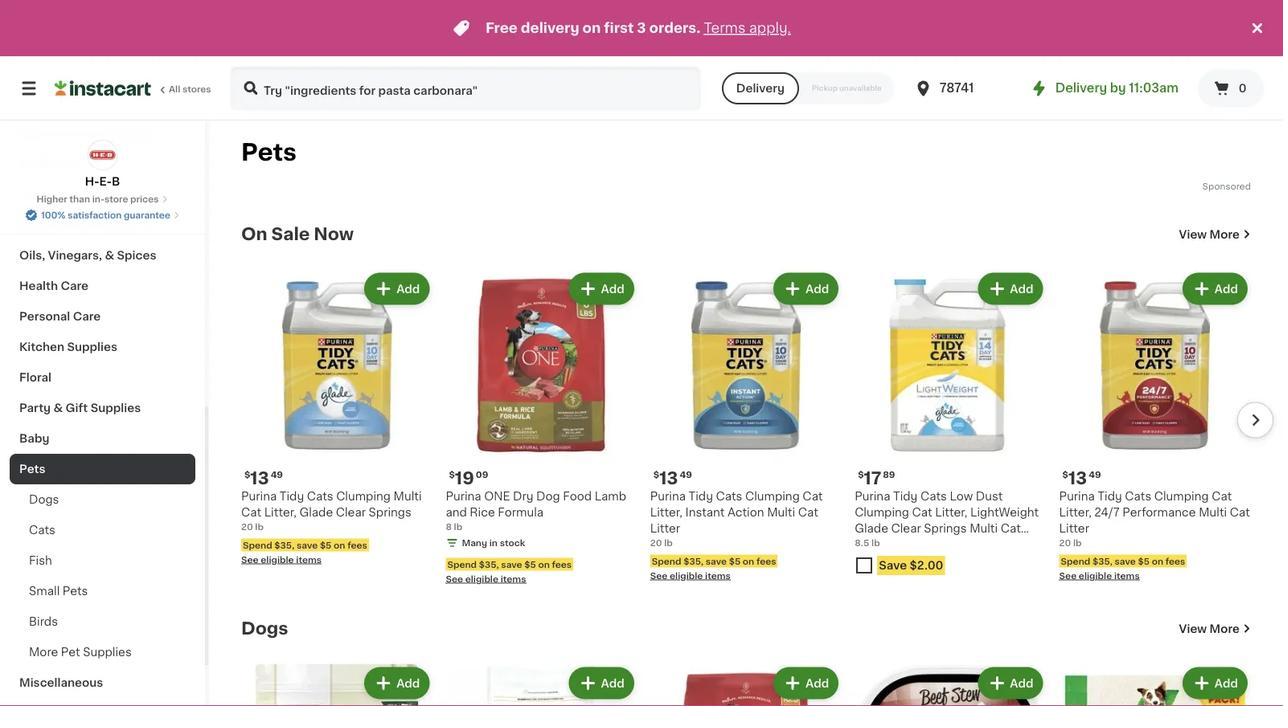 Task type: describe. For each thing, give the bounding box(es) containing it.
performance
[[1123, 507, 1196, 519]]

birds link
[[10, 607, 195, 638]]

on sale now
[[241, 226, 354, 243]]

$ 13 49 for purina tidy cats clumping cat litter, 24/7 performance multi cat litter
[[1063, 470, 1102, 487]]

8
[[446, 523, 452, 532]]

h-
[[85, 176, 99, 187]]

canned goods & soups
[[19, 128, 158, 139]]

purina for purina tidy cats clumping multi cat litter, glade clear springs 20 lb
[[241, 491, 277, 503]]

$ 13 49 for purina tidy cats clumping multi cat litter, glade clear springs
[[244, 470, 283, 487]]

stock
[[500, 539, 525, 548]]

$5 inside product group
[[525, 560, 536, 569]]

glade inside purina tidy cats clumping multi cat litter, glade clear springs 20 lb
[[300, 507, 333, 519]]

lamb
[[595, 491, 627, 503]]

fees down purina one dry dog food lamb and rice formula 8 lb
[[552, 560, 572, 569]]

h-e-b link
[[85, 140, 120, 190]]

2 horizontal spatial pets
[[241, 141, 297, 164]]

on inside limited time offer region
[[583, 21, 601, 35]]

store
[[104, 195, 128, 204]]

essentials
[[62, 220, 121, 231]]

multi inside purina tidy cats clumping multi cat litter, glade clear springs 20 lb
[[394, 491, 422, 503]]

dust
[[976, 491, 1003, 503]]

instacart logo image
[[55, 79, 151, 98]]

floral link
[[10, 363, 195, 393]]

3
[[637, 21, 646, 35]]

glade inside purina tidy cats low dust clumping cat litter, lightweight glade clear springs multi cat litter
[[855, 523, 889, 535]]

purina one dry dog food lamb and rice formula 8 lb
[[446, 491, 627, 532]]

delivery
[[521, 21, 580, 35]]

spend for 24/7
[[1061, 557, 1091, 566]]

49 for litter,
[[271, 471, 283, 480]]

$5 for performance
[[1138, 557, 1150, 566]]

in
[[490, 539, 498, 548]]

20 for purina tidy cats clumping cat litter, 24/7 performance multi cat litter
[[1060, 539, 1071, 548]]

satisfaction
[[68, 211, 122, 220]]

springs inside purina tidy cats clumping multi cat litter, glade clear springs 20 lb
[[369, 507, 412, 519]]

soups
[[121, 128, 158, 139]]

b
[[112, 176, 120, 187]]

more for on sale now
[[1210, 229, 1240, 240]]

fish
[[29, 556, 52, 567]]

spend for instant
[[652, 557, 682, 566]]

Search field
[[232, 68, 700, 109]]

many in stock
[[462, 539, 525, 548]]

prices
[[130, 195, 159, 204]]

baking essentials link
[[10, 210, 195, 240]]

canned goods & soups link
[[10, 118, 195, 149]]

tidy for cat
[[893, 491, 918, 503]]

higher than in-store prices link
[[37, 193, 168, 206]]

orders.
[[649, 21, 701, 35]]

cats for performance
[[1125, 491, 1152, 503]]

fees for action
[[757, 557, 777, 566]]

many
[[462, 539, 487, 548]]

litter, inside purina tidy cats low dust clumping cat litter, lightweight glade clear springs multi cat litter
[[936, 507, 968, 519]]

low
[[950, 491, 973, 503]]

24/7
[[1095, 507, 1120, 519]]

17
[[864, 470, 882, 487]]

miscellaneous
[[19, 678, 103, 689]]

lb inside purina tidy cats clumping cat litter, 24/7 performance multi cat litter 20 lb
[[1074, 539, 1082, 548]]

lightweight
[[971, 507, 1039, 519]]

litter, inside purina tidy cats clumping cat litter, 24/7 performance multi cat litter 20 lb
[[1060, 507, 1092, 519]]

litter, inside purina tidy cats clumping cat litter, instant action multi cat litter 20 lb
[[650, 507, 683, 519]]

spices
[[117, 250, 156, 261]]

items inside product group
[[501, 575, 526, 584]]

49 for instant
[[680, 471, 692, 480]]

litter for purina tidy cats clumping cat litter, instant action multi cat litter
[[650, 523, 680, 535]]

purina tidy cats low dust clumping cat litter, lightweight glade clear springs multi cat litter
[[855, 491, 1039, 551]]

8.5 lb
[[855, 539, 880, 548]]

oils, vinegars, & spices
[[19, 250, 156, 261]]

$ for purina tidy cats clumping multi cat litter, glade clear springs
[[244, 471, 250, 480]]

baby
[[19, 433, 49, 445]]

1 horizontal spatial pets
[[63, 586, 88, 598]]

personal care link
[[10, 302, 195, 332]]

save $2.00
[[879, 560, 944, 572]]

$5 for glade
[[320, 541, 332, 550]]

more pet supplies link
[[10, 638, 195, 668]]

all stores
[[169, 85, 211, 94]]

purina for purina tidy cats clumping cat litter, instant action multi cat litter 20 lb
[[650, 491, 686, 503]]

eligible for litter,
[[261, 556, 294, 564]]

personal care
[[19, 311, 101, 322]]

breakfast link
[[10, 149, 195, 179]]

save for action
[[706, 557, 727, 566]]

19
[[455, 470, 474, 487]]

eligible inside product group
[[465, 575, 499, 584]]

cats for litter,
[[921, 491, 947, 503]]

spend $35, save $5 on fees see eligible items for 24/7
[[1060, 557, 1186, 581]]

all stores link
[[55, 66, 212, 111]]

fees for performance
[[1166, 557, 1186, 566]]

$ for purina one dry dog food lamb and rice formula
[[449, 471, 455, 480]]

h-e-b logo image
[[87, 140, 118, 170]]

2 vertical spatial more
[[29, 647, 58, 659]]

multi inside purina tidy cats low dust clumping cat litter, lightweight glade clear springs multi cat litter
[[970, 523, 998, 535]]

floral
[[19, 372, 51, 384]]

89
[[883, 471, 896, 480]]

view for on sale now
[[1180, 229, 1207, 240]]

spend $35, save $5 on fees see eligible items for instant
[[650, 557, 777, 581]]

11:03am
[[1129, 82, 1179, 94]]

100% satisfaction guarantee button
[[25, 206, 180, 222]]

1 vertical spatial pets
[[19, 464, 45, 475]]

baby link
[[10, 424, 195, 454]]

1 vertical spatial supplies
[[91, 403, 141, 414]]

now
[[314, 226, 354, 243]]

8.5
[[855, 539, 870, 548]]

13 for purina tidy cats clumping cat litter, 24/7 performance multi cat litter
[[1069, 470, 1088, 487]]

health care link
[[10, 271, 195, 302]]

fees for glade
[[348, 541, 367, 550]]

litter, inside purina tidy cats clumping multi cat litter, glade clear springs 20 lb
[[264, 507, 297, 519]]

100%
[[41, 211, 66, 220]]

free
[[486, 21, 518, 35]]

pet
[[61, 647, 80, 659]]

clear inside purina tidy cats clumping multi cat litter, glade clear springs 20 lb
[[336, 507, 366, 519]]

nsored
[[1220, 182, 1251, 191]]

birds
[[29, 617, 58, 628]]

see for purina tidy cats clumping multi cat litter, glade clear springs
[[241, 556, 259, 564]]

breakfast
[[19, 158, 75, 170]]

springs inside purina tidy cats low dust clumping cat litter, lightweight glade clear springs multi cat litter
[[924, 523, 967, 535]]

small pets
[[29, 586, 88, 598]]

litter inside purina tidy cats low dust clumping cat litter, lightweight glade clear springs multi cat litter
[[855, 540, 885, 551]]

09
[[476, 471, 488, 480]]

$2.00
[[910, 560, 944, 572]]

higher than in-store prices
[[37, 195, 159, 204]]

product group containing 19
[[446, 270, 638, 586]]

78741
[[940, 82, 974, 94]]

& for vinegars,
[[105, 250, 114, 261]]

kitchen supplies link
[[10, 332, 195, 363]]

product group containing 17
[[855, 270, 1047, 582]]

oils,
[[19, 250, 45, 261]]

on for litter,
[[334, 541, 345, 550]]

baking
[[19, 220, 59, 231]]

spo
[[1203, 182, 1220, 191]]

household
[[19, 189, 82, 200]]

baking essentials
[[19, 220, 121, 231]]

$ for purina tidy cats clumping cat litter, 24/7 performance multi cat litter
[[1063, 471, 1069, 480]]



Task type: locate. For each thing, give the bounding box(es) containing it.
0
[[1239, 83, 1247, 94]]

cats inside purina tidy cats clumping cat litter, instant action multi cat litter 20 lb
[[716, 491, 743, 503]]

springs down low
[[924, 523, 967, 535]]

eligible for 24/7
[[1079, 572, 1112, 581]]

dog
[[537, 491, 560, 503]]

than
[[69, 195, 90, 204]]

4 purina from the left
[[855, 491, 891, 503]]

service type group
[[722, 72, 895, 105]]

0 vertical spatial more
[[1210, 229, 1240, 240]]

1 horizontal spatial 20
[[650, 539, 662, 548]]

$ 13 49 up purina tidy cats clumping multi cat litter, glade clear springs 20 lb
[[244, 470, 283, 487]]

save down "stock"
[[501, 560, 522, 569]]

purina tidy cats clumping cat litter, instant action multi cat litter 20 lb
[[650, 491, 823, 548]]

1 vertical spatial glade
[[855, 523, 889, 535]]

0 vertical spatial view more
[[1180, 229, 1240, 240]]

view
[[1180, 229, 1207, 240], [1180, 624, 1207, 635]]

0 button
[[1198, 69, 1264, 108]]

care down vinegars,
[[61, 281, 88, 292]]

save $2.00 button
[[855, 553, 1047, 582]]

supplies down birds link
[[83, 647, 132, 659]]

view more link for dogs
[[1180, 621, 1251, 637]]

item carousel region
[[241, 263, 1274, 594]]

supplies up baby 'link'
[[91, 403, 141, 414]]

eligible down instant
[[670, 572, 703, 581]]

& up h-e-b logo
[[109, 128, 118, 139]]

apply.
[[749, 21, 791, 35]]

on inside product group
[[538, 560, 550, 569]]

view more for on sale now
[[1180, 229, 1240, 240]]

cats for glade
[[307, 491, 333, 503]]

party & gift supplies
[[19, 403, 141, 414]]

save
[[297, 541, 318, 550], [706, 557, 727, 566], [1115, 557, 1136, 566], [501, 560, 522, 569]]

purina
[[241, 491, 277, 503], [446, 491, 481, 503], [650, 491, 686, 503], [855, 491, 891, 503], [1060, 491, 1095, 503]]

None search field
[[230, 66, 701, 111]]

1 49 from the left
[[271, 471, 283, 480]]

$ 13 49 for purina tidy cats clumping cat litter, instant action multi cat litter
[[654, 470, 692, 487]]

1 horizontal spatial clear
[[892, 523, 921, 535]]

1 view from the top
[[1180, 229, 1207, 240]]

$ 19 09
[[449, 470, 488, 487]]

2 view from the top
[[1180, 624, 1207, 635]]

personal
[[19, 311, 70, 322]]

1 view more from the top
[[1180, 229, 1240, 240]]

items down "stock"
[[501, 575, 526, 584]]

small
[[29, 586, 60, 598]]

clumping inside purina tidy cats low dust clumping cat litter, lightweight glade clear springs multi cat litter
[[855, 507, 910, 519]]

fees down purina tidy cats clumping cat litter, instant action multi cat litter 20 lb
[[757, 557, 777, 566]]

2 13 from the left
[[660, 470, 678, 487]]

1 horizontal spatial glade
[[855, 523, 889, 535]]

0 vertical spatial pets
[[241, 141, 297, 164]]

0 vertical spatial &
[[109, 128, 118, 139]]

on sale now link
[[241, 225, 354, 244]]

cats for action
[[716, 491, 743, 503]]

49 up purina tidy cats clumping multi cat litter, glade clear springs 20 lb
[[271, 471, 283, 480]]

clear
[[336, 507, 366, 519], [892, 523, 921, 535]]

on down purina one dry dog food lamb and rice formula 8 lb
[[538, 560, 550, 569]]

care for health care
[[61, 281, 88, 292]]

kitchen supplies
[[19, 342, 117, 353]]

1 vertical spatial view more
[[1180, 624, 1240, 635]]

litter inside purina tidy cats clumping cat litter, instant action multi cat litter 20 lb
[[650, 523, 680, 535]]

$35, down 24/7
[[1093, 557, 1113, 566]]

5 purina from the left
[[1060, 491, 1095, 503]]

items for performance
[[1115, 572, 1140, 581]]

purina tidy cats clumping cat litter, 24/7 performance multi cat litter 20 lb
[[1060, 491, 1250, 548]]

save for glade
[[297, 541, 318, 550]]

items down purina tidy cats clumping multi cat litter, glade clear springs 20 lb
[[296, 556, 322, 564]]

0 vertical spatial view more link
[[1180, 226, 1251, 242]]

view more link
[[1180, 226, 1251, 242], [1180, 621, 1251, 637]]

4 litter, from the left
[[1060, 507, 1092, 519]]

5 $ from the left
[[1063, 471, 1069, 480]]

spend for litter,
[[243, 541, 272, 550]]

litter inside purina tidy cats clumping cat litter, 24/7 performance multi cat litter 20 lb
[[1060, 523, 1090, 535]]

2 horizontal spatial $ 13 49
[[1063, 470, 1102, 487]]

purina for purina tidy cats clumping cat litter, 24/7 performance multi cat litter 20 lb
[[1060, 491, 1095, 503]]

3 $ 13 49 from the left
[[1063, 470, 1102, 487]]

on down purina tidy cats clumping multi cat litter, glade clear springs 20 lb
[[334, 541, 345, 550]]

2 vertical spatial supplies
[[83, 647, 132, 659]]

in-
[[92, 195, 105, 204]]

1 $ from the left
[[244, 471, 250, 480]]

delivery button
[[722, 72, 799, 105]]

0 vertical spatial care
[[61, 281, 88, 292]]

49 up 24/7
[[1089, 471, 1102, 480]]

20 inside purina tidy cats clumping cat litter, instant action multi cat litter 20 lb
[[650, 539, 662, 548]]

items
[[296, 556, 322, 564], [705, 572, 731, 581], [1115, 572, 1140, 581], [501, 575, 526, 584]]

delivery down apply.
[[737, 83, 785, 94]]

health
[[19, 281, 58, 292]]

view more
[[1180, 229, 1240, 240], [1180, 624, 1240, 635]]

multi inside purina tidy cats clumping cat litter, 24/7 performance multi cat litter 20 lb
[[1199, 507, 1227, 519]]

0 vertical spatial view
[[1180, 229, 1207, 240]]

delivery inside delivery button
[[737, 83, 785, 94]]

1 vertical spatial care
[[73, 311, 101, 322]]

canned
[[19, 128, 65, 139]]

3 litter, from the left
[[936, 507, 968, 519]]

20 inside purina tidy cats clumping multi cat litter, glade clear springs 20 lb
[[241, 523, 253, 532]]

1 vertical spatial springs
[[924, 523, 967, 535]]

e-
[[99, 176, 112, 187]]

spend $35, save $5 on fees see eligible items down purina tidy cats clumping cat litter, instant action multi cat litter 20 lb
[[650, 557, 777, 581]]

2 $ from the left
[[449, 471, 455, 480]]

delivery left by
[[1056, 82, 1108, 94]]

2 vertical spatial &
[[53, 403, 63, 414]]

on left the first
[[583, 21, 601, 35]]

lb inside purina tidy cats clumping cat litter, instant action multi cat litter 20 lb
[[664, 539, 673, 548]]

delivery by 11:03am link
[[1030, 79, 1179, 98]]

view more for dogs
[[1180, 624, 1240, 635]]

party
[[19, 403, 51, 414]]

$5 down purina tidy cats clumping cat litter, 24/7 performance multi cat litter 20 lb
[[1138, 557, 1150, 566]]

2 vertical spatial pets
[[63, 586, 88, 598]]

3 $ from the left
[[654, 471, 660, 480]]

2 horizontal spatial litter
[[1060, 523, 1090, 535]]

$ inside $ 17 89
[[858, 471, 864, 480]]

supplies
[[67, 342, 117, 353], [91, 403, 141, 414], [83, 647, 132, 659]]

cats inside purina tidy cats low dust clumping cat litter, lightweight glade clear springs multi cat litter
[[921, 491, 947, 503]]

$35, down purina tidy cats clumping multi cat litter, glade clear springs 20 lb
[[275, 541, 295, 550]]

tidy inside purina tidy cats clumping cat litter, instant action multi cat litter 20 lb
[[689, 491, 713, 503]]

more for dogs
[[1210, 624, 1240, 635]]

stores
[[182, 85, 211, 94]]

spend $35, save $5 on fees see eligible items down purina tidy cats clumping multi cat litter, glade clear springs 20 lb
[[241, 541, 367, 564]]

on for 24/7
[[1152, 557, 1164, 566]]

fees down purina tidy cats clumping multi cat litter, glade clear springs 20 lb
[[348, 541, 367, 550]]

care
[[61, 281, 88, 292], [73, 311, 101, 322]]

items for action
[[705, 572, 731, 581]]

health care
[[19, 281, 88, 292]]

$35,
[[275, 541, 295, 550], [684, 557, 704, 566], [1093, 557, 1113, 566], [479, 560, 499, 569]]

1 vertical spatial clear
[[892, 523, 921, 535]]

product group
[[241, 270, 433, 567], [446, 270, 638, 586], [650, 270, 842, 583], [855, 270, 1047, 582], [1060, 270, 1251, 583], [241, 665, 433, 707], [446, 665, 638, 707], [650, 665, 842, 707], [855, 665, 1047, 707], [1060, 665, 1251, 707]]

1 vertical spatial dogs link
[[241, 620, 288, 639]]

clumping for action
[[746, 491, 800, 503]]

49 for 24/7
[[1089, 471, 1102, 480]]

1 vertical spatial more
[[1210, 624, 1240, 635]]

terms
[[704, 21, 746, 35]]

multi
[[394, 491, 422, 503], [767, 507, 795, 519], [1199, 507, 1227, 519], [970, 523, 998, 535]]

pets link
[[10, 454, 195, 485]]

$ inside $ 19 09
[[449, 471, 455, 480]]

1 horizontal spatial delivery
[[1056, 82, 1108, 94]]

view more link for on sale now
[[1180, 226, 1251, 242]]

13 for purina tidy cats clumping multi cat litter, glade clear springs
[[250, 470, 269, 487]]

spend $35, save $5 on fees see eligible items
[[241, 541, 367, 564], [650, 557, 777, 581], [1060, 557, 1186, 581], [446, 560, 572, 584]]

purina tidy cats clumping multi cat litter, glade clear springs 20 lb
[[241, 491, 422, 532]]

household link
[[10, 179, 195, 210]]

clumping inside purina tidy cats clumping cat litter, instant action multi cat litter 20 lb
[[746, 491, 800, 503]]

1 litter, from the left
[[264, 507, 297, 519]]

all
[[169, 85, 180, 94]]

0 vertical spatial glade
[[300, 507, 333, 519]]

tidy for 24/7
[[1098, 491, 1123, 503]]

action
[[728, 507, 764, 519]]

dogs link for cats link
[[10, 485, 195, 516]]

$ for purina tidy cats clumping cat litter, instant action multi cat litter
[[654, 471, 660, 480]]

1 horizontal spatial 13
[[660, 470, 678, 487]]

tidy for litter,
[[280, 491, 304, 503]]

guarantee
[[124, 211, 170, 220]]

eligible down the many
[[465, 575, 499, 584]]

dogs
[[29, 495, 59, 506], [241, 621, 288, 638]]

spend $35, save $5 on fees see eligible items inside product group
[[446, 560, 572, 584]]

2 tidy from the left
[[689, 491, 713, 503]]

lb inside purina one dry dog food lamb and rice formula 8 lb
[[454, 523, 463, 532]]

$ for purina tidy cats low dust clumping cat litter, lightweight glade clear springs multi cat litter
[[858, 471, 864, 480]]

3 13 from the left
[[1069, 470, 1088, 487]]

supplies down personal care link
[[67, 342, 117, 353]]

$5 down purina tidy cats clumping cat litter, instant action multi cat litter 20 lb
[[729, 557, 741, 566]]

2 49 from the left
[[680, 471, 692, 480]]

clear inside purina tidy cats low dust clumping cat litter, lightweight glade clear springs multi cat litter
[[892, 523, 921, 535]]

items down purina tidy cats clumping cat litter, 24/7 performance multi cat litter 20 lb
[[1115, 572, 1140, 581]]

&
[[109, 128, 118, 139], [105, 250, 114, 261], [53, 403, 63, 414]]

tidy inside purina tidy cats clumping multi cat litter, glade clear springs 20 lb
[[280, 491, 304, 503]]

2 $ 13 49 from the left
[[654, 470, 692, 487]]

tidy inside purina tidy cats low dust clumping cat litter, lightweight glade clear springs multi cat litter
[[893, 491, 918, 503]]

0 horizontal spatial glade
[[300, 507, 333, 519]]

delivery for delivery by 11:03am
[[1056, 82, 1108, 94]]

0 horizontal spatial litter
[[650, 523, 680, 535]]

49 up instant
[[680, 471, 692, 480]]

3 49 from the left
[[1089, 471, 1102, 480]]

$5 for action
[[729, 557, 741, 566]]

0 horizontal spatial delivery
[[737, 83, 785, 94]]

2 view more link from the top
[[1180, 621, 1251, 637]]

goods
[[68, 128, 106, 139]]

spend $35, save $5 on fees see eligible items down 24/7
[[1060, 557, 1186, 581]]

fish link
[[10, 546, 195, 577]]

20 inside purina tidy cats clumping cat litter, 24/7 performance multi cat litter 20 lb
[[1060, 539, 1071, 548]]

spend $35, save $5 on fees see eligible items down "stock"
[[446, 560, 572, 584]]

0 horizontal spatial 13
[[250, 470, 269, 487]]

78741 button
[[914, 66, 1011, 111]]

vinegars,
[[48, 250, 102, 261]]

2 horizontal spatial 20
[[1060, 539, 1071, 548]]

cat inside purina tidy cats clumping multi cat litter, glade clear springs 20 lb
[[241, 507, 261, 519]]

clumping inside purina tidy cats clumping cat litter, 24/7 performance multi cat litter 20 lb
[[1155, 491, 1209, 503]]

1 horizontal spatial 49
[[680, 471, 692, 480]]

purina inside purina one dry dog food lamb and rice formula 8 lb
[[446, 491, 481, 503]]

limited time offer region
[[0, 0, 1248, 56]]

1 vertical spatial dogs
[[241, 621, 288, 638]]

spend $35, save $5 on fees see eligible items for litter,
[[241, 541, 367, 564]]

free delivery on first 3 orders. terms apply.
[[486, 21, 791, 35]]

$5 down "stock"
[[525, 560, 536, 569]]

save for performance
[[1115, 557, 1136, 566]]

$5
[[320, 541, 332, 550], [729, 557, 741, 566], [1138, 557, 1150, 566], [525, 560, 536, 569]]

2 litter, from the left
[[650, 507, 683, 519]]

items down purina tidy cats clumping cat litter, instant action multi cat litter 20 lb
[[705, 572, 731, 581]]

$35, for 24/7
[[1093, 557, 1113, 566]]

eligible down 24/7
[[1079, 572, 1112, 581]]

see for purina tidy cats clumping cat litter, instant action multi cat litter
[[650, 572, 668, 581]]

cats inside purina tidy cats clumping multi cat litter, glade clear springs 20 lb
[[307, 491, 333, 503]]

on down purina tidy cats clumping cat litter, 24/7 performance multi cat litter 20 lb
[[1152, 557, 1164, 566]]

1 horizontal spatial litter
[[855, 540, 885, 551]]

purina inside purina tidy cats clumping multi cat litter, glade clear springs 20 lb
[[241, 491, 277, 503]]

care for personal care
[[73, 311, 101, 322]]

oils, vinegars, & spices link
[[10, 240, 195, 271]]

0 horizontal spatial dogs
[[29, 495, 59, 506]]

by
[[1110, 82, 1126, 94]]

springs
[[369, 507, 412, 519], [924, 523, 967, 535]]

higher
[[37, 195, 67, 204]]

delivery inside delivery by 11:03am link
[[1056, 82, 1108, 94]]

cats inside purina tidy cats clumping cat litter, 24/7 performance multi cat litter 20 lb
[[1125, 491, 1152, 503]]

clumping inside purina tidy cats clumping multi cat litter, glade clear springs 20 lb
[[336, 491, 391, 503]]

glade
[[300, 507, 333, 519], [855, 523, 889, 535]]

see for purina one dry dog food lamb and rice formula
[[446, 575, 463, 584]]

care up kitchen supplies link
[[73, 311, 101, 322]]

1 $ 13 49 from the left
[[244, 470, 283, 487]]

gift
[[66, 403, 88, 414]]

1 horizontal spatial dogs
[[241, 621, 288, 638]]

& for goods
[[109, 128, 118, 139]]

lb inside purina tidy cats clumping multi cat litter, glade clear springs 20 lb
[[255, 523, 264, 532]]

1 tidy from the left
[[280, 491, 304, 503]]

tidy inside purina tidy cats clumping cat litter, 24/7 performance multi cat litter 20 lb
[[1098, 491, 1123, 503]]

0 vertical spatial supplies
[[67, 342, 117, 353]]

purina inside purina tidy cats low dust clumping cat litter, lightweight glade clear springs multi cat litter
[[855, 491, 891, 503]]

4 tidy from the left
[[1098, 491, 1123, 503]]

0 horizontal spatial $ 13 49
[[244, 470, 283, 487]]

purina inside purina tidy cats clumping cat litter, instant action multi cat litter 20 lb
[[650, 491, 686, 503]]

4 $ from the left
[[858, 471, 864, 480]]

0 horizontal spatial pets
[[19, 464, 45, 475]]

save down purina tidy cats clumping cat litter, instant action multi cat litter 20 lb
[[706, 557, 727, 566]]

kitchen
[[19, 342, 64, 353]]

delivery
[[1056, 82, 1108, 94], [737, 83, 785, 94]]

0 horizontal spatial 49
[[271, 471, 283, 480]]

$ 13 49 up 24/7
[[1063, 470, 1102, 487]]

$5 down purina tidy cats clumping multi cat litter, glade clear springs 20 lb
[[320, 541, 332, 550]]

1 horizontal spatial springs
[[924, 523, 967, 535]]

litter,
[[264, 507, 297, 519], [650, 507, 683, 519], [936, 507, 968, 519], [1060, 507, 1092, 519]]

items for glade
[[296, 556, 322, 564]]

2 horizontal spatial 49
[[1089, 471, 1102, 480]]

$35, inside product group
[[479, 560, 499, 569]]

0 horizontal spatial dogs link
[[10, 485, 195, 516]]

dogs link
[[10, 485, 195, 516], [241, 620, 288, 639]]

purina inside purina tidy cats clumping cat litter, 24/7 performance multi cat litter 20 lb
[[1060, 491, 1095, 503]]

0 horizontal spatial springs
[[369, 507, 412, 519]]

h-e-b
[[85, 176, 120, 187]]

1 horizontal spatial dogs link
[[241, 620, 288, 639]]

add
[[397, 283, 420, 295], [601, 283, 625, 295], [806, 283, 829, 295], [1010, 283, 1034, 295], [1215, 283, 1239, 295], [397, 678, 420, 690], [601, 678, 625, 690], [806, 678, 829, 690], [1010, 678, 1034, 690], [1215, 678, 1239, 690]]

springs left and
[[369, 507, 412, 519]]

save
[[879, 560, 907, 572]]

1 view more link from the top
[[1180, 226, 1251, 242]]

on down purina tidy cats clumping cat litter, instant action multi cat litter 20 lb
[[743, 557, 755, 566]]

1 13 from the left
[[250, 470, 269, 487]]

small pets link
[[10, 577, 195, 607]]

& left gift
[[53, 403, 63, 414]]

view for dogs
[[1180, 624, 1207, 635]]

eligible down purina tidy cats clumping multi cat litter, glade clear springs 20 lb
[[261, 556, 294, 564]]

fees down purina tidy cats clumping cat litter, 24/7 performance multi cat litter 20 lb
[[1166, 557, 1186, 566]]

0 vertical spatial dogs link
[[10, 485, 195, 516]]

0 vertical spatial clear
[[336, 507, 366, 519]]

1 purina from the left
[[241, 491, 277, 503]]

1 horizontal spatial $ 13 49
[[654, 470, 692, 487]]

1 vertical spatial view more link
[[1180, 621, 1251, 637]]

eligible for instant
[[670, 572, 703, 581]]

$35, for instant
[[684, 557, 704, 566]]

0 vertical spatial springs
[[369, 507, 412, 519]]

2 view more from the top
[[1180, 624, 1240, 635]]

clumping for performance
[[1155, 491, 1209, 503]]

save down purina tidy cats clumping multi cat litter, glade clear springs 20 lb
[[297, 541, 318, 550]]

purina for purina tidy cats low dust clumping cat litter, lightweight glade clear springs multi cat litter
[[855, 491, 891, 503]]

2 horizontal spatial 13
[[1069, 470, 1088, 487]]

& left 'spices'
[[105, 250, 114, 261]]

0 horizontal spatial clear
[[336, 507, 366, 519]]

delivery by 11:03am
[[1056, 82, 1179, 94]]

delivery for delivery
[[737, 83, 785, 94]]

rice
[[470, 507, 495, 519]]

2 purina from the left
[[446, 491, 481, 503]]

see for purina tidy cats clumping cat litter, 24/7 performance multi cat litter
[[1060, 572, 1077, 581]]

1 vertical spatial view
[[1180, 624, 1207, 635]]

cats link
[[10, 516, 195, 546]]

3 purina from the left
[[650, 491, 686, 503]]

miscellaneous link
[[10, 668, 195, 699]]

dogs link for dogs's "view more" 'link'
[[241, 620, 288, 639]]

20 for purina tidy cats clumping cat litter, instant action multi cat litter
[[650, 539, 662, 548]]

dry
[[513, 491, 534, 503]]

on
[[241, 226, 268, 243]]

$35, for litter,
[[275, 541, 295, 550]]

1 vertical spatial &
[[105, 250, 114, 261]]

litter for purina tidy cats clumping cat litter, 24/7 performance multi cat litter
[[1060, 523, 1090, 535]]

tidy for instant
[[689, 491, 713, 503]]

multi inside purina tidy cats clumping cat litter, instant action multi cat litter 20 lb
[[767, 507, 795, 519]]

terms apply. link
[[704, 21, 791, 35]]

3 tidy from the left
[[893, 491, 918, 503]]

$ 13 49 up instant
[[654, 470, 692, 487]]

purina for purina one dry dog food lamb and rice formula 8 lb
[[446, 491, 481, 503]]

0 horizontal spatial 20
[[241, 523, 253, 532]]

$35, down many in stock
[[479, 560, 499, 569]]

0 vertical spatial dogs
[[29, 495, 59, 506]]

clumping for glade
[[336, 491, 391, 503]]

13 for purina tidy cats clumping cat litter, instant action multi cat litter
[[660, 470, 678, 487]]

first
[[604, 21, 634, 35]]

$35, down instant
[[684, 557, 704, 566]]

save down purina tidy cats clumping cat litter, 24/7 performance multi cat litter 20 lb
[[1115, 557, 1136, 566]]

on for instant
[[743, 557, 755, 566]]

on
[[583, 21, 601, 35], [334, 541, 345, 550], [743, 557, 755, 566], [1152, 557, 1164, 566], [538, 560, 550, 569]]

save inside product group
[[501, 560, 522, 569]]



Task type: vqa. For each thing, say whether or not it's contained in the screenshot.
Litter, within Purina Tidy Cats Clumping Cat Litter, Instant Action Multi Cat Litter 20 lb
yes



